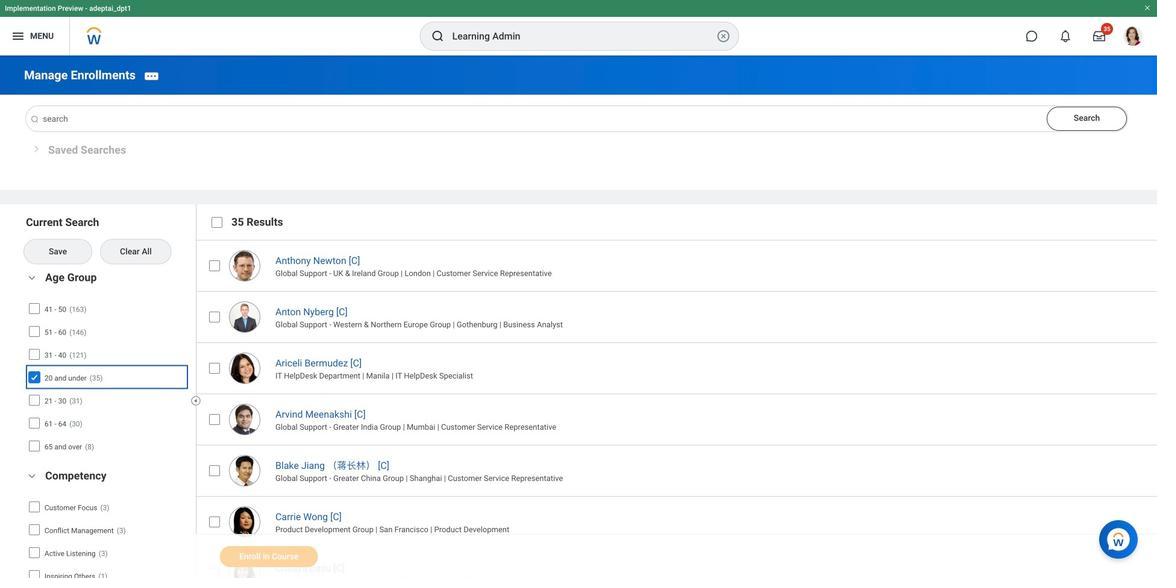 Task type: locate. For each thing, give the bounding box(es) containing it.
group
[[24, 270, 190, 459], [24, 468, 190, 578]]

chevron down image
[[25, 274, 39, 282], [25, 472, 39, 480]]

list item
[[196, 240, 1158, 291], [196, 291, 1158, 343], [196, 343, 1158, 394], [196, 394, 1158, 445], [196, 445, 1158, 496], [196, 496, 1158, 548], [196, 548, 1158, 578]]

tree for second group
[[28, 497, 186, 578]]

banner
[[0, 0, 1158, 55]]

search image
[[431, 29, 445, 43]]

1 vertical spatial chevron down image
[[25, 472, 39, 480]]

1 vertical spatial tree
[[28, 497, 186, 578]]

1 chevron down image from the top
[[25, 274, 39, 282]]

notifications large image
[[1060, 30, 1072, 42]]

1 vertical spatial group
[[24, 468, 190, 578]]

0 vertical spatial tree
[[27, 299, 186, 457]]

2 group from the top
[[24, 468, 190, 578]]

inbox large image
[[1094, 30, 1106, 42]]

6 list item from the top
[[196, 496, 1158, 548]]

0 vertical spatial chevron down image
[[25, 274, 39, 282]]

main content
[[0, 55, 1158, 578]]

tree for first group from the top
[[27, 299, 186, 457]]

1 group from the top
[[24, 270, 190, 459]]

3 list item from the top
[[196, 343, 1158, 394]]

0 vertical spatial group
[[24, 270, 190, 459]]

2 chevron down image from the top
[[25, 472, 39, 480]]

close environment banner image
[[1144, 4, 1152, 11]]

filter search field
[[24, 215, 198, 578]]

justify image
[[11, 29, 25, 43]]

5 list item from the top
[[196, 445, 1158, 496]]

None search field
[[24, 106, 1128, 132]]

tree
[[27, 299, 186, 457], [28, 497, 186, 578]]



Task type: describe. For each thing, give the bounding box(es) containing it.
2 list item from the top
[[196, 291, 1158, 343]]

chevron down image for second group
[[25, 472, 39, 480]]

x circle image
[[717, 29, 731, 43]]

4 list item from the top
[[196, 394, 1158, 445]]

1 list item from the top
[[196, 240, 1158, 291]]

Search Workday  search field
[[453, 23, 714, 49]]

Manage Enrollments text field
[[26, 106, 1128, 132]]

search image
[[30, 115, 40, 124]]

chevron down image for first group from the top
[[25, 274, 39, 282]]

7 list item from the top
[[196, 548, 1158, 578]]

check small image
[[27, 370, 42, 385]]

profile logan mcneil image
[[1124, 27, 1143, 48]]



Task type: vqa. For each thing, say whether or not it's contained in the screenshot.
the Export to Worksheets image
no



